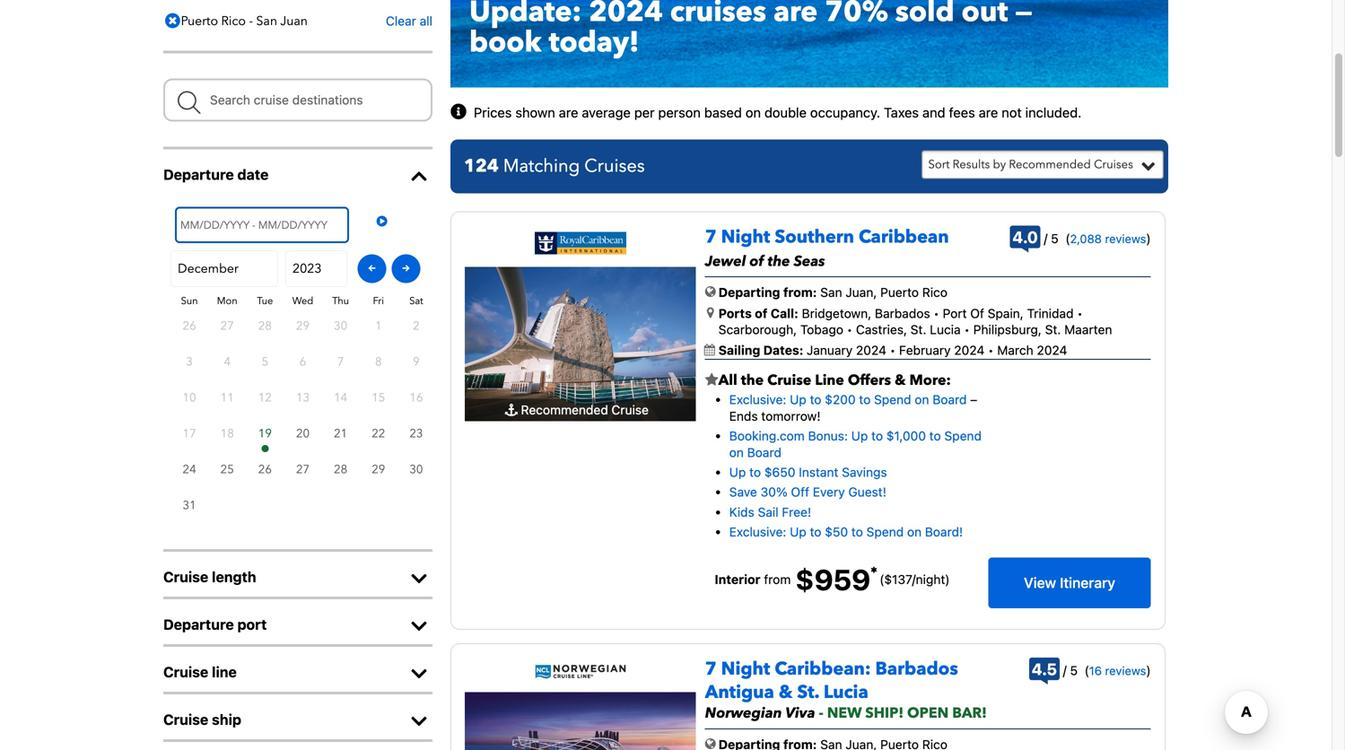 Task type: locate. For each thing, give the bounding box(es) containing it.
anchor image
[[505, 404, 518, 417]]

san left the juan
[[256, 12, 277, 29]]

of
[[750, 252, 765, 271], [755, 306, 768, 321]]

san
[[256, 12, 277, 29], [821, 285, 843, 300]]

1 horizontal spatial board
[[933, 393, 967, 407]]

recommended right the by
[[1010, 157, 1092, 173]]

0 vertical spatial /
[[1045, 231, 1048, 246]]

1 chevron down image from the top
[[406, 618, 433, 635]]

4.0 / 5 ( 2,088 reviews )
[[1013, 227, 1152, 247]]

cruises down average on the top left of page
[[585, 154, 645, 179]]

departure left date
[[163, 166, 234, 183]]

3 chevron down image from the top
[[406, 665, 433, 683]]

scarborough,
[[719, 322, 797, 337]]

night for jewel
[[722, 225, 771, 249]]

line
[[816, 371, 845, 390]]

the inside 7 night southern caribbean jewel of the seas
[[768, 252, 791, 271]]

1 vertical spatial )
[[1147, 664, 1152, 678]]

departure for departure date
[[163, 166, 234, 183]]

recommended right anchor icon
[[521, 403, 609, 418]]

january 2024 • february 2024 • march 2024
[[807, 343, 1068, 358]]

barbados up castries,
[[875, 306, 931, 321]]

st.
[[911, 322, 927, 337], [1046, 322, 1062, 337], [798, 681, 820, 705]]

1 horizontal spatial /
[[1045, 231, 1048, 246]]

1 vertical spatial barbados
[[876, 657, 959, 682]]

night)
[[916, 573, 950, 587]]

0 horizontal spatial san
[[256, 12, 277, 29]]

0 horizontal spatial puerto
[[181, 12, 218, 29]]

1 night from the top
[[722, 225, 771, 249]]

on right based
[[746, 104, 761, 120]]

castries,
[[857, 322, 908, 337]]

barbados
[[875, 306, 931, 321], [876, 657, 959, 682]]

barbados inside 7 night caribbean: barbados antigua & st. lucia norwegian viva - new ship! open bar!
[[876, 657, 959, 682]]

night for antigua
[[722, 657, 771, 682]]

5 left "16"
[[1071, 664, 1078, 678]]

to left $1,000
[[872, 429, 884, 444]]

7 up jewel
[[705, 225, 717, 249]]

save 30% off every guest! link
[[730, 485, 887, 500]]

view
[[1024, 574, 1057, 591]]

st. up february
[[911, 322, 927, 337]]

spend down –
[[945, 429, 982, 444]]

barbados inside bridgetown, barbados • port of spain, trinidad • scarborough, tobago • castries, st. lucia • philipsburg, st. maarten
[[875, 306, 931, 321]]

info label image
[[451, 104, 470, 122]]

chevron down image for departure port
[[406, 618, 433, 635]]

board left –
[[933, 393, 967, 407]]

offers
[[848, 371, 892, 390]]

1 horizontal spatial 5
[[1071, 664, 1078, 678]]

5 inside 4.5 / 5 ( 16 reviews )
[[1071, 664, 1078, 678]]

( inside 4.5 / 5 ( 16 reviews )
[[1085, 664, 1090, 678]]

1 vertical spatial chevron down image
[[406, 570, 433, 588]]

exclusive: up to $200 to spend on board
[[730, 393, 967, 407]]

- right viva
[[819, 704, 824, 724]]

new
[[828, 704, 862, 724]]

globe image down norwegian
[[705, 738, 716, 751]]

124 matching cruises
[[464, 154, 645, 179]]

included.
[[1026, 104, 1082, 120]]

2 barbados from the top
[[876, 657, 959, 682]]

on down booking.com on the right of page
[[730, 445, 744, 460]]

off
[[791, 485, 810, 500]]

0 horizontal spatial board
[[748, 445, 782, 460]]

& for antigua
[[779, 681, 793, 705]]

recommended
[[1010, 157, 1092, 173], [521, 403, 609, 418]]

are inside update: 2024 cruises are 70% sold out — book today!
[[774, 0, 818, 31]]

are
[[774, 0, 818, 31], [559, 104, 579, 120], [979, 104, 999, 120]]

of right jewel
[[750, 252, 765, 271]]

spend
[[875, 393, 912, 407], [945, 429, 982, 444], [867, 525, 904, 540]]

2 7 from the top
[[705, 657, 717, 682]]

departure up cruise line
[[163, 616, 234, 633]]

22
[[372, 426, 385, 442]]

reviews right the '2,088'
[[1106, 232, 1147, 245]]

5
[[1052, 231, 1059, 246], [1071, 664, 1078, 678]]

Search cruise destinations text field
[[163, 78, 433, 122]]

sort
[[929, 157, 950, 173]]

7
[[705, 225, 717, 249], [705, 657, 717, 682]]

lucia down the port
[[930, 322, 961, 337]]

/ right "4.0"
[[1045, 231, 1048, 246]]

0 vertical spatial barbados
[[875, 306, 931, 321]]

juan
[[280, 12, 308, 29]]

2 night from the top
[[722, 657, 771, 682]]

to
[[810, 393, 822, 407], [860, 393, 871, 407], [872, 429, 884, 444], [930, 429, 942, 444], [750, 465, 761, 480], [810, 525, 822, 540], [852, 525, 864, 540]]

reviews for 7 night southern caribbean
[[1106, 232, 1147, 245]]

0 vertical spatial &
[[895, 371, 906, 390]]

0 vertical spatial chevron down image
[[406, 167, 433, 185]]

0 horizontal spatial rico
[[221, 12, 246, 29]]

cruise for cruise line
[[163, 664, 209, 681]]

philipsburg,
[[974, 322, 1042, 337]]

1 vertical spatial the
[[741, 371, 764, 390]]

5 for 7 night southern caribbean
[[1052, 231, 1059, 246]]

are right shown
[[559, 104, 579, 120]]

reviews inside 4.5 / 5 ( 16 reviews )
[[1106, 664, 1147, 678]]

/ inside 4.0 / 5 ( 2,088 reviews )
[[1045, 231, 1048, 246]]

the right all
[[741, 371, 764, 390]]

/ inside 4.5 / 5 ( 16 reviews )
[[1064, 664, 1067, 678]]

$959
[[796, 563, 871, 597]]

( for 7 night southern caribbean
[[1066, 231, 1071, 246]]

7 up norwegian
[[705, 657, 717, 682]]

5 inside 4.0 / 5 ( 2,088 reviews )
[[1052, 231, 1059, 246]]

0 horizontal spatial st.
[[798, 681, 820, 705]]

1 ) from the top
[[1147, 231, 1152, 246]]

MM/DD/YYYY - MM/DD/YYYY text field
[[175, 207, 349, 243]]

times circle image
[[161, 8, 185, 34]]

0 horizontal spatial the
[[741, 371, 764, 390]]

night up jewel
[[722, 225, 771, 249]]

st. left new
[[798, 681, 820, 705]]

update:
[[470, 0, 582, 31]]

& right the 'antigua'
[[779, 681, 793, 705]]

- left the juan
[[249, 12, 253, 29]]

0 vertical spatial chevron down image
[[406, 618, 433, 635]]

$1,000
[[887, 429, 927, 444]]

viva
[[786, 704, 816, 724]]

rico inside the puerto rico - san juan link
[[221, 12, 246, 29]]

booking.com bonus: up to $1,000 to spend on board up to $650 instant savings save 30% off every guest! kids sail free! exclusive: up to $50 to spend on board!
[[730, 429, 982, 540]]

lucia inside 7 night caribbean: barbados antigua & st. lucia norwegian viva - new ship! open bar!
[[824, 681, 869, 705]]

1 departure from the top
[[163, 166, 234, 183]]

star image
[[705, 373, 719, 387]]

calendar image
[[705, 345, 715, 356]]

1 vertical spatial reviews
[[1106, 664, 1147, 678]]

0 vertical spatial board
[[933, 393, 967, 407]]

are left 70%
[[774, 0, 818, 31]]

cruise ship
[[163, 711, 241, 728]]

21
[[334, 426, 348, 442]]

free!
[[782, 505, 812, 520]]

) right the '2,088'
[[1147, 231, 1152, 246]]

2 horizontal spatial /
[[1064, 664, 1067, 678]]

/ right 4.5
[[1064, 664, 1067, 678]]

the left seas
[[768, 252, 791, 271]]

royal caribbean image
[[535, 232, 627, 254]]

2 vertical spatial /
[[1064, 664, 1067, 678]]

night up norwegian
[[722, 657, 771, 682]]

0 horizontal spatial 5
[[1052, 231, 1059, 246]]

spain,
[[988, 306, 1024, 321]]

1 chevron down image from the top
[[406, 167, 433, 185]]

0 horizontal spatial (
[[1066, 231, 1071, 246]]

20
[[296, 426, 310, 442]]

1 horizontal spatial are
[[774, 0, 818, 31]]

of
[[971, 306, 985, 321]]

chevron down image for cruise ship
[[406, 713, 433, 731]]

exclusive: inside the booking.com bonus: up to $1,000 to spend on board up to $650 instant savings save 30% off every guest! kids sail free! exclusive: up to $50 to spend on board!
[[730, 525, 787, 540]]

0 horizontal spatial /
[[913, 573, 916, 587]]

lucia right viva
[[824, 681, 869, 705]]

0 vertical spatial night
[[722, 225, 771, 249]]

0 vertical spatial rico
[[221, 12, 246, 29]]

• down the port
[[965, 322, 970, 337]]

2 departure from the top
[[163, 616, 234, 633]]

0 horizontal spatial recommended
[[521, 403, 609, 418]]

of up scarborough,
[[755, 306, 768, 321]]

chevron down image for cruise length
[[406, 570, 433, 588]]

0 vertical spatial recommended
[[1010, 157, 1092, 173]]

( inside 4.0 / 5 ( 2,088 reviews )
[[1066, 231, 1071, 246]]

7 for antigua
[[705, 657, 717, 682]]

puerto
[[181, 12, 218, 29], [881, 285, 919, 300]]

0 vertical spatial )
[[1147, 231, 1152, 246]]

1 vertical spatial rico
[[923, 285, 948, 300]]

1 vertical spatial (
[[1085, 664, 1090, 678]]

2 chevron down image from the top
[[406, 713, 433, 731]]

( right 4.5
[[1085, 664, 1090, 678]]

2 ) from the top
[[1147, 664, 1152, 678]]

2 reviews from the top
[[1106, 664, 1147, 678]]

1 horizontal spatial the
[[768, 252, 791, 271]]

0 vertical spatial (
[[1066, 231, 1071, 246]]

0 vertical spatial departure
[[163, 166, 234, 183]]

up down '– ends tomorrow!'
[[852, 429, 869, 444]]

1 horizontal spatial -
[[819, 704, 824, 724]]

exclusive:
[[730, 393, 787, 407], [730, 525, 787, 540]]

-
[[249, 12, 253, 29], [819, 704, 824, 724]]

board!
[[926, 525, 964, 540]]

—
[[1016, 0, 1033, 31]]

ship
[[212, 711, 241, 728]]

chevron down image
[[406, 618, 433, 635], [406, 713, 433, 731]]

1 vertical spatial globe image
[[705, 738, 716, 751]]

chevron down image
[[406, 167, 433, 185], [406, 570, 433, 588], [406, 665, 433, 683]]

on
[[746, 104, 761, 120], [915, 393, 930, 407], [730, 445, 744, 460], [908, 525, 922, 540]]

) inside 4.5 / 5 ( 16 reviews )
[[1147, 664, 1152, 678]]

/ right the asterisk image
[[913, 573, 916, 587]]

to down line
[[810, 393, 822, 407]]

1 7 from the top
[[705, 225, 717, 249]]

0 vertical spatial san
[[256, 12, 277, 29]]

1 vertical spatial exclusive:
[[730, 525, 787, 540]]

1 vertical spatial &
[[779, 681, 793, 705]]

2 vertical spatial chevron down image
[[406, 665, 433, 683]]

1 vertical spatial lucia
[[824, 681, 869, 705]]

• up maarten on the top right of the page
[[1078, 306, 1084, 321]]

1 vertical spatial night
[[722, 657, 771, 682]]

0 vertical spatial lucia
[[930, 322, 961, 337]]

0 vertical spatial exclusive:
[[730, 393, 787, 407]]

1 horizontal spatial (
[[1085, 664, 1090, 678]]

board inside the booking.com bonus: up to $1,000 to spend on board up to $650 instant savings save 30% off every guest! kids sail free! exclusive: up to $50 to spend on board!
[[748, 445, 782, 460]]

1 reviews from the top
[[1106, 232, 1147, 245]]

0 vertical spatial 5
[[1052, 231, 1059, 246]]

up up tomorrow!
[[790, 393, 807, 407]]

2 chevron down image from the top
[[406, 570, 433, 588]]

0 vertical spatial globe image
[[705, 286, 716, 298]]

5 right "4.0"
[[1052, 231, 1059, 246]]

0 horizontal spatial lucia
[[824, 681, 869, 705]]

None field
[[163, 78, 433, 122]]

exclusive: down sail
[[730, 525, 787, 540]]

are left not
[[979, 104, 999, 120]]

( right "4.0"
[[1066, 231, 1071, 246]]

guest!
[[849, 485, 887, 500]]

board down booking.com on the right of page
[[748, 445, 782, 460]]

& inside 7 night caribbean: barbados antigua & st. lucia norwegian viva - new ship! open bar!
[[779, 681, 793, 705]]

all the cruise line offers & more:
[[719, 371, 952, 390]]

→ button
[[392, 254, 421, 283]]

bar!
[[953, 704, 988, 724]]

cruises up 2,088 reviews link
[[1095, 157, 1134, 173]]

0 horizontal spatial &
[[779, 681, 793, 705]]

0 horizontal spatial cruises
[[585, 154, 645, 179]]

1 exclusive: from the top
[[730, 393, 787, 407]]

1 vertical spatial 7
[[705, 657, 717, 682]]

exclusive: up ends
[[730, 393, 787, 407]]

1 vertical spatial departure
[[163, 616, 234, 633]]

reviews inside 4.0 / 5 ( 2,088 reviews )
[[1106, 232, 1147, 245]]

spend down offers
[[875, 393, 912, 407]]

1 horizontal spatial lucia
[[930, 322, 961, 337]]

globe image up map marker icon
[[705, 286, 716, 298]]

antigua
[[705, 681, 775, 705]]

• left march
[[989, 343, 994, 358]]

2,088
[[1071, 232, 1103, 245]]

ports of call:
[[719, 306, 799, 321]]

0 vertical spatial puerto
[[181, 12, 218, 29]]

st. down trinidad
[[1046, 322, 1062, 337]]

bridgetown, barbados • port of spain, trinidad • scarborough, tobago • castries, st. lucia • philipsburg, st. maarten
[[719, 306, 1113, 337]]

interior
[[715, 573, 761, 587]]

night
[[722, 225, 771, 249], [722, 657, 771, 682]]

1 vertical spatial board
[[748, 445, 782, 460]]

26
[[258, 462, 272, 478]]

norwegian viva image
[[465, 692, 697, 751]]

& left more:
[[895, 371, 906, 390]]

globe image
[[705, 286, 716, 298], [705, 738, 716, 751]]

• down bridgetown,
[[847, 322, 853, 337]]

rico left the juan
[[221, 12, 246, 29]]

the
[[768, 252, 791, 271], [741, 371, 764, 390]]

1 barbados from the top
[[875, 306, 931, 321]]

cruise length
[[163, 569, 256, 586]]

night inside 7 night southern caribbean jewel of the seas
[[722, 225, 771, 249]]

night inside 7 night caribbean: barbados antigua & st. lucia norwegian viva - new ship! open bar!
[[722, 657, 771, 682]]

7 inside 7 night southern caribbean jewel of the seas
[[705, 225, 717, 249]]

spend up the asterisk image
[[867, 525, 904, 540]]

←
[[368, 262, 376, 276]]

1 vertical spatial san
[[821, 285, 843, 300]]

of inside 7 night southern caribbean jewel of the seas
[[750, 252, 765, 271]]

up up save
[[730, 465, 746, 480]]

lucia
[[930, 322, 961, 337], [824, 681, 869, 705]]

2,088 reviews link
[[1071, 232, 1147, 245]]

1 horizontal spatial &
[[895, 371, 906, 390]]

1 vertical spatial 5
[[1071, 664, 1078, 678]]

to up save
[[750, 465, 761, 480]]

maarten
[[1065, 322, 1113, 337]]

and
[[923, 104, 946, 120]]

1 vertical spatial chevron down image
[[406, 713, 433, 731]]

reviews right "16"
[[1106, 664, 1147, 678]]

san up bridgetown,
[[821, 285, 843, 300]]

barbados up open
[[876, 657, 959, 682]]

0 vertical spatial the
[[768, 252, 791, 271]]

1 vertical spatial puerto
[[881, 285, 919, 300]]

2 exclusive: from the top
[[730, 525, 787, 540]]

0 vertical spatial 7
[[705, 225, 717, 249]]

ports
[[719, 306, 752, 321]]

to left the $50
[[810, 525, 822, 540]]

cruise for cruise ship
[[163, 711, 209, 728]]

0 vertical spatial -
[[249, 12, 253, 29]]

27
[[296, 462, 310, 478]]

0 vertical spatial reviews
[[1106, 232, 1147, 245]]

0 vertical spatial of
[[750, 252, 765, 271]]

clear all link
[[386, 9, 433, 33]]

departing from: san juan, puerto rico
[[719, 285, 948, 300]]

chevron down image for cruise line
[[406, 665, 433, 683]]

to down offers
[[860, 393, 871, 407]]

) inside 4.0 / 5 ( 2,088 reviews )
[[1147, 231, 1152, 246]]

•
[[934, 306, 940, 321], [1078, 306, 1084, 321], [847, 322, 853, 337], [965, 322, 970, 337], [890, 343, 896, 358], [989, 343, 994, 358]]

sold
[[896, 0, 955, 31]]

1 horizontal spatial puerto
[[881, 285, 919, 300]]

1 horizontal spatial cruises
[[1095, 157, 1134, 173]]

7 inside 7 night caribbean: barbados antigua & st. lucia norwegian viva - new ship! open bar!
[[705, 657, 717, 682]]

1 vertical spatial -
[[819, 704, 824, 724]]

) right "16"
[[1147, 664, 1152, 678]]

mon
[[217, 295, 238, 308]]

rico up the port
[[923, 285, 948, 300]]

savings
[[842, 465, 888, 480]]

shown
[[516, 104, 556, 120]]



Task type: vqa. For each thing, say whether or not it's contained in the screenshot.
& inside 7 NIGHT CARIBBEAN: BARBADOS ANTIGUA & ST. LUCIA NORWEGIAN VIVA - NEW SHIP! OPEN BAR!
yes



Task type: describe. For each thing, give the bounding box(es) containing it.
all
[[719, 371, 738, 390]]

1 vertical spatial /
[[913, 573, 916, 587]]

st. inside 7 night caribbean: barbados antigua & st. lucia norwegian viva - new ship! open bar!
[[798, 681, 820, 705]]

2 horizontal spatial st.
[[1046, 322, 1062, 337]]

march
[[998, 343, 1034, 358]]

16
[[1090, 664, 1103, 678]]

matching
[[503, 154, 580, 179]]

30
[[410, 462, 423, 478]]

1 vertical spatial spend
[[945, 429, 982, 444]]

ends
[[730, 409, 758, 424]]

prices shown are average per person based on double occupancy. taxes and fees are not included.
[[474, 104, 1082, 120]]

port
[[943, 306, 967, 321]]

–
[[971, 393, 978, 407]]

jewel
[[705, 252, 746, 271]]

2 horizontal spatial are
[[979, 104, 999, 120]]

sailing dates:
[[719, 343, 807, 358]]

update: 2024 cruises are 70% sold out — book today!
[[470, 0, 1033, 62]]

2 vertical spatial spend
[[867, 525, 904, 540]]

view itinerary
[[1024, 574, 1116, 591]]

average
[[582, 104, 631, 120]]

norwegian cruise line image
[[535, 664, 627, 680]]

7 night southern caribbean jewel of the seas
[[705, 225, 950, 271]]

up down free!
[[790, 525, 807, 540]]

7 night caribbean: barbados antigua & st. lucia norwegian viva - new ship! open bar!
[[705, 657, 988, 724]]

31
[[183, 498, 196, 514]]

2 globe image from the top
[[705, 738, 716, 751]]

juan,
[[846, 285, 878, 300]]

results
[[953, 157, 991, 173]]

70%
[[825, 0, 889, 31]]

booking.com
[[730, 429, 805, 444]]

1 horizontal spatial san
[[821, 285, 843, 300]]

on left board!
[[908, 525, 922, 540]]

& for offers
[[895, 371, 906, 390]]

play circle image
[[377, 215, 388, 227]]

/ for 7 night southern caribbean
[[1045, 231, 1048, 246]]

clear
[[386, 13, 416, 28]]

5 for 7 night caribbean: barbados antigua & st. lucia
[[1071, 664, 1078, 678]]

0 horizontal spatial are
[[559, 104, 579, 120]]

- inside 7 night caribbean: barbados antigua & st. lucia norwegian viva - new ship! open bar!
[[819, 704, 824, 724]]

seas
[[794, 252, 826, 271]]

all
[[420, 13, 433, 28]]

open
[[908, 704, 949, 724]]

• left the port
[[934, 306, 940, 321]]

not
[[1002, 104, 1022, 120]]

departure date
[[163, 166, 269, 183]]

caribbean
[[859, 225, 950, 249]]

itinerary
[[1060, 574, 1116, 591]]

) for 7 night caribbean: barbados antigua & st. lucia
[[1147, 664, 1152, 678]]

($137 / night)
[[880, 573, 950, 587]]

) for 7 night southern caribbean
[[1147, 231, 1152, 246]]

prices shown are average per person based on double occupancy. taxes and fees are not included. element
[[474, 104, 1082, 120]]

4.5
[[1032, 660, 1058, 679]]

puerto inside the puerto rico - san juan link
[[181, 12, 218, 29]]

up to $650 instant savings link
[[730, 465, 888, 480]]

( for 7 night caribbean: barbados antigua & st. lucia
[[1085, 664, 1090, 678]]

southern
[[775, 225, 855, 249]]

map marker image
[[707, 306, 714, 319]]

bridgetown,
[[802, 306, 872, 321]]

departure for departure port
[[163, 616, 234, 633]]

line
[[212, 664, 237, 681]]

cruises
[[671, 0, 767, 31]]

2024 inside update: 2024 cruises are 70% sold out — book today!
[[589, 0, 663, 31]]

cruise for cruise length
[[163, 569, 209, 586]]

date
[[238, 166, 269, 183]]

124
[[464, 154, 499, 179]]

to right $1,000
[[930, 429, 942, 444]]

on down more:
[[915, 393, 930, 407]]

interior from $959
[[715, 563, 871, 597]]

1 horizontal spatial st.
[[911, 322, 927, 337]]

occupancy.
[[811, 104, 881, 120]]

30%
[[761, 485, 788, 500]]

lucia inside bridgetown, barbados • port of spain, trinidad • scarborough, tobago • castries, st. lucia • philipsburg, st. maarten
[[930, 322, 961, 337]]

– ends tomorrow!
[[730, 393, 978, 424]]

sun
[[181, 295, 198, 308]]

sort results by recommended cruises
[[929, 157, 1134, 173]]

24
[[183, 462, 196, 478]]

jewel of the seas image
[[465, 267, 697, 422]]

$650
[[765, 465, 796, 480]]

1 globe image from the top
[[705, 286, 716, 298]]

7 for jewel
[[705, 225, 717, 249]]

book today!
[[470, 23, 640, 62]]

tobago
[[801, 322, 844, 337]]

out
[[962, 0, 1009, 31]]

bonus:
[[809, 429, 848, 444]]

tomorrow!
[[762, 409, 821, 424]]

asterisk image
[[871, 567, 878, 574]]

16 reviews link
[[1090, 664, 1147, 678]]

prices
[[474, 104, 512, 120]]

25
[[221, 462, 234, 478]]

0 horizontal spatial -
[[249, 12, 253, 29]]

port
[[238, 616, 267, 633]]

person
[[659, 104, 701, 120]]

more:
[[910, 371, 952, 390]]

caribbean:
[[775, 657, 871, 682]]

1 vertical spatial of
[[755, 306, 768, 321]]

ship!
[[866, 704, 904, 724]]

1 horizontal spatial rico
[[923, 285, 948, 300]]

$50
[[825, 525, 849, 540]]

wed
[[292, 295, 314, 308]]

length
[[212, 569, 256, 586]]

tue
[[257, 295, 273, 308]]

clear all
[[386, 13, 433, 28]]

view itinerary link
[[989, 558, 1152, 609]]

cruise line
[[163, 664, 237, 681]]

reviews for 7 night caribbean: barbados antigua & st. lucia
[[1106, 664, 1147, 678]]

• down castries,
[[890, 343, 896, 358]]

double
[[765, 104, 807, 120]]

chevron down image for departure date
[[406, 167, 433, 185]]

recommended cruise
[[521, 403, 649, 418]]

to right the $50
[[852, 525, 864, 540]]

taxes
[[884, 104, 919, 120]]

29
[[372, 462, 385, 478]]

norwegian
[[705, 704, 783, 724]]

puerto rico - san juan
[[181, 12, 308, 29]]

0 vertical spatial spend
[[875, 393, 912, 407]]

from
[[764, 573, 791, 587]]

1 vertical spatial recommended
[[521, 403, 609, 418]]

1 horizontal spatial recommended
[[1010, 157, 1092, 173]]

/ for 7 night caribbean: barbados antigua & st. lucia
[[1064, 664, 1067, 678]]

booking.com bonus: up to $1,000 to spend on board link
[[730, 429, 982, 460]]

every
[[813, 485, 846, 500]]

28
[[334, 462, 348, 478]]



